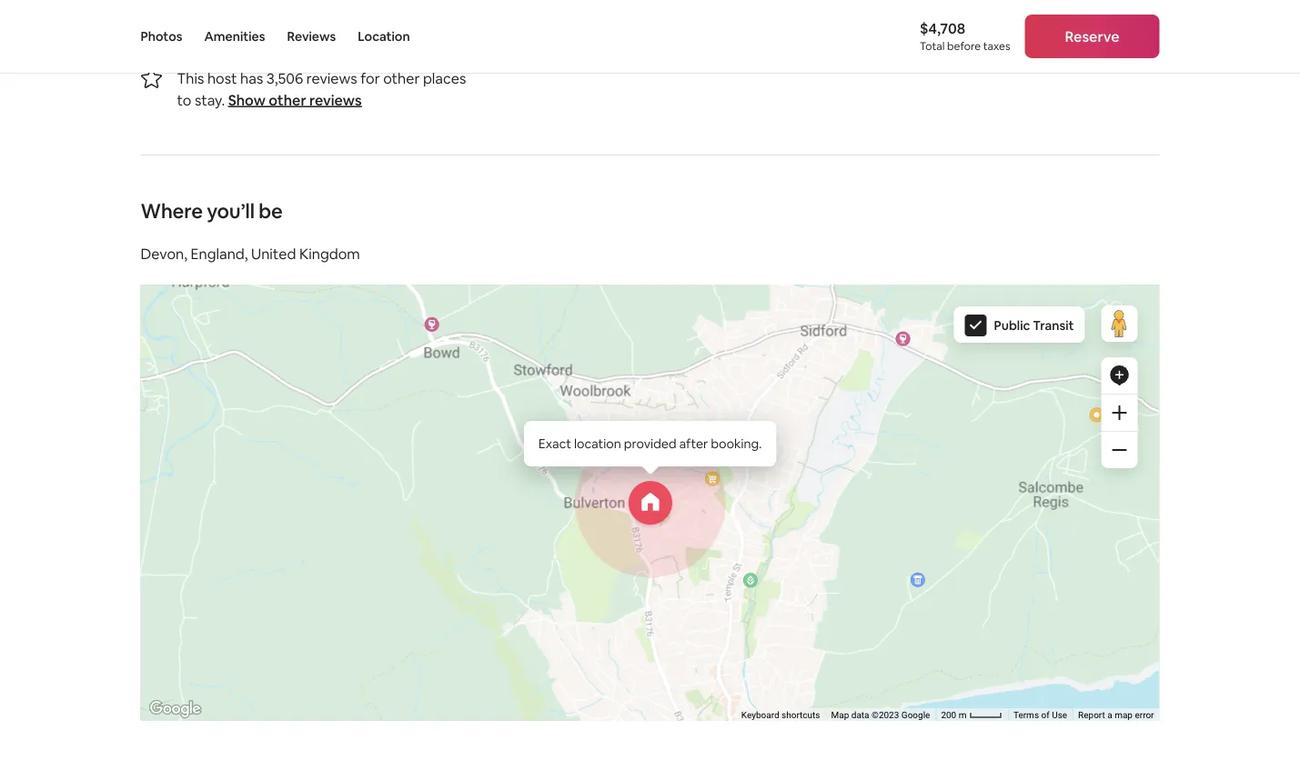 Task type: locate. For each thing, give the bounding box(es) containing it.
location
[[358, 28, 410, 45]]

200 m button
[[936, 709, 1008, 722]]

m
[[959, 710, 967, 721]]

drag pegman onto the map to open street view image
[[1101, 306, 1138, 342]]

of
[[1041, 710, 1050, 721]]

other right 'for' at the top of the page
[[383, 69, 420, 87]]

this
[[177, 69, 204, 87]]

be
[[258, 198, 282, 224]]

reviews
[[171, 21, 242, 46], [306, 69, 357, 87], [309, 91, 362, 109]]

1 vertical spatial reviews
[[306, 69, 357, 87]]

no reviews (yet)
[[141, 21, 289, 46]]

map
[[1115, 710, 1133, 721]]

keyboard shortcuts button
[[741, 709, 820, 722]]

other
[[383, 69, 420, 87], [269, 91, 306, 109]]

$4,708
[[920, 19, 965, 37]]

map data ©2023 google
[[831, 710, 930, 721]]

google image
[[145, 698, 205, 722]]

photos
[[141, 28, 182, 45]]

other inside this host has 3,506 reviews for other places to stay.
[[383, 69, 420, 87]]

terms
[[1013, 710, 1039, 721]]

2 vertical spatial reviews
[[309, 91, 362, 109]]

reserve
[[1065, 27, 1120, 45]]

3,506
[[266, 69, 303, 87]]

1 vertical spatial other
[[269, 91, 306, 109]]

show other reviews link
[[228, 91, 362, 109]]

has
[[240, 69, 263, 87]]

this host has 3,506 reviews for other places to stay.
[[177, 69, 466, 109]]

0 vertical spatial other
[[383, 69, 420, 87]]

amenities button
[[204, 0, 265, 73]]

terms of use link
[[1013, 710, 1067, 721]]

england,
[[191, 244, 248, 263]]

taxes
[[983, 39, 1010, 53]]

map
[[831, 710, 849, 721]]

other down the 3,506
[[269, 91, 306, 109]]

1 horizontal spatial other
[[383, 69, 420, 87]]

shortcuts
[[782, 710, 820, 721]]

where you'll be
[[141, 198, 282, 224]]

before
[[947, 39, 981, 53]]

200
[[941, 710, 956, 721]]

reviews button
[[287, 0, 336, 73]]



Task type: vqa. For each thing, say whether or not it's contained in the screenshot.
$2,495
no



Task type: describe. For each thing, give the bounding box(es) containing it.
you'll
[[207, 198, 254, 224]]

report a map error
[[1078, 710, 1154, 721]]

error
[[1135, 710, 1154, 721]]

$4,708 total before taxes
[[920, 19, 1010, 53]]

0 vertical spatial reviews
[[171, 21, 242, 46]]

photos button
[[141, 0, 182, 73]]

terms of use
[[1013, 710, 1067, 721]]

host
[[207, 69, 237, 87]]

public transit
[[994, 318, 1074, 334]]

keyboard
[[741, 710, 779, 721]]

reviews
[[287, 28, 336, 45]]

to
[[177, 91, 191, 109]]

(yet)
[[246, 21, 289, 46]]

200 m
[[941, 710, 969, 721]]

add a place to the map image
[[1109, 365, 1130, 387]]

places
[[423, 69, 466, 87]]

data
[[851, 710, 869, 721]]

reviews inside this host has 3,506 reviews for other places to stay.
[[306, 69, 357, 87]]

report a map error link
[[1078, 710, 1154, 721]]

a
[[1107, 710, 1112, 721]]

no
[[141, 21, 167, 46]]

for
[[360, 69, 380, 87]]

keyboard shortcuts
[[741, 710, 820, 721]]

transit
[[1033, 318, 1074, 334]]

devon,
[[141, 244, 187, 263]]

©2023
[[872, 710, 899, 721]]

show other reviews
[[228, 91, 362, 109]]

united
[[251, 244, 296, 263]]

zoom in image
[[1112, 406, 1127, 420]]

where
[[141, 198, 203, 224]]

devon, england, united kingdom
[[141, 244, 360, 263]]

use
[[1052, 710, 1067, 721]]

public
[[994, 318, 1030, 334]]

google map
showing 6 points of interest. region
[[110, 238, 1274, 761]]

stay.
[[195, 91, 225, 109]]

kingdom
[[299, 244, 360, 263]]

amenities
[[204, 28, 265, 45]]

location button
[[358, 0, 410, 73]]

report
[[1078, 710, 1105, 721]]

show
[[228, 91, 266, 109]]

zoom out image
[[1112, 443, 1127, 458]]

your stay location, map pin image
[[629, 481, 672, 525]]

0 horizontal spatial other
[[269, 91, 306, 109]]

total
[[920, 39, 945, 53]]

reserve button
[[1025, 15, 1159, 58]]

google
[[901, 710, 930, 721]]



